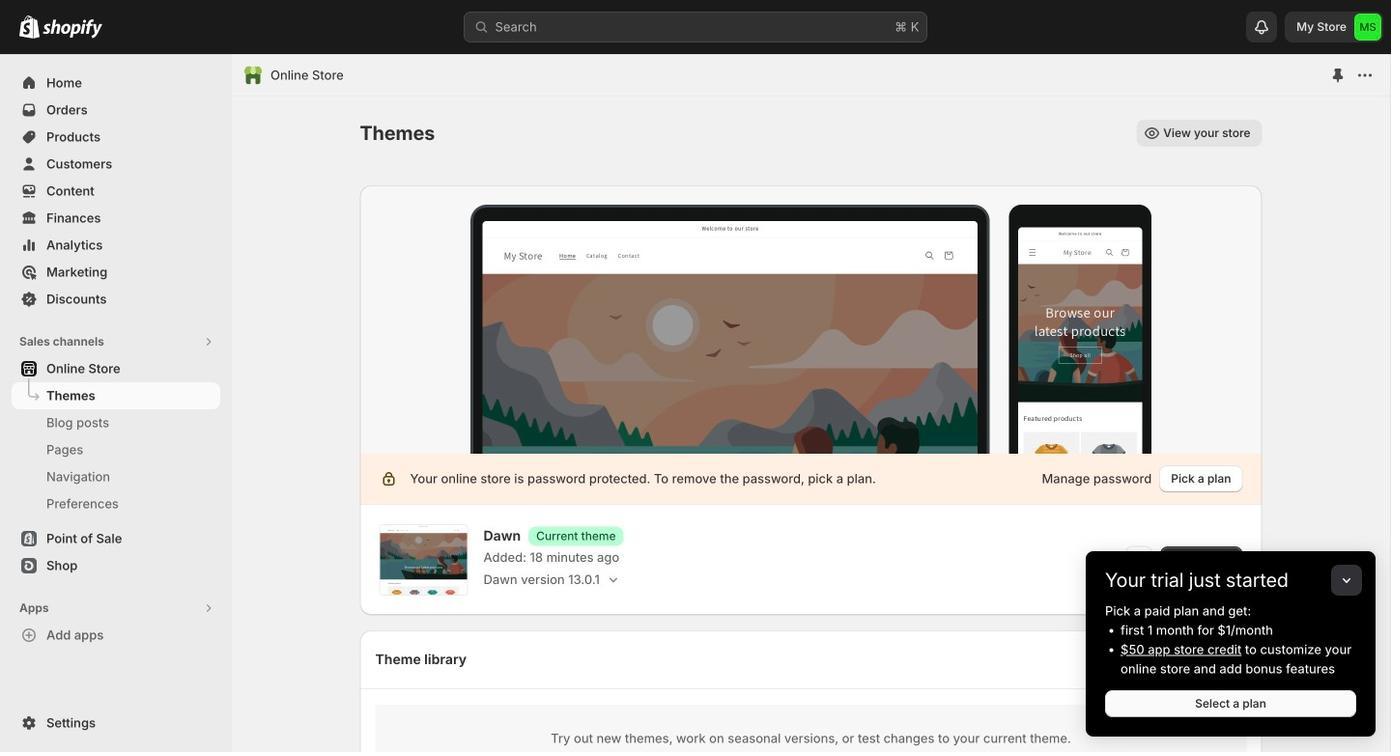 Task type: describe. For each thing, give the bounding box(es) containing it.
shopify image
[[43, 19, 102, 38]]

online store image
[[244, 66, 263, 85]]

my store image
[[1355, 14, 1382, 41]]



Task type: vqa. For each thing, say whether or not it's contained in the screenshot.
Online Store image
yes



Task type: locate. For each thing, give the bounding box(es) containing it.
shopify image
[[19, 15, 40, 38]]



